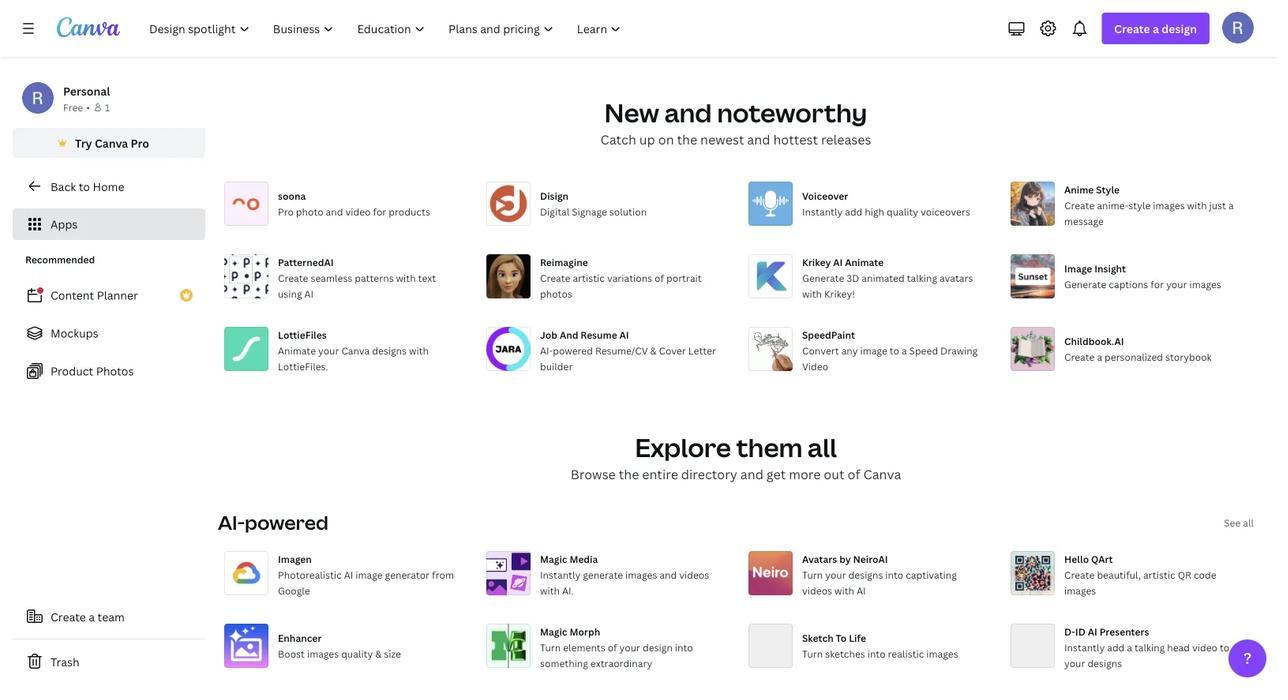 Task type: vqa. For each thing, say whether or not it's contained in the screenshot.
(5)
no



Task type: locate. For each thing, give the bounding box(es) containing it.
quality right high
[[887, 205, 919, 218]]

0 horizontal spatial videos
[[679, 568, 709, 581]]

ai right id
[[1088, 625, 1098, 638]]

to left speed
[[890, 344, 899, 357]]

talking inside d-id ai presenters instantly add a talking head video to your designs
[[1135, 641, 1165, 654]]

and left get
[[741, 466, 764, 483]]

of left portrait
[[655, 271, 664, 284]]

ai inside the avatars by neiroai turn your designs into captivating videos with ai
[[857, 584, 866, 597]]

of inside reimagine create artistic variations of portrait photos
[[655, 271, 664, 284]]

the inside explore them all browse the entire directory and get more out of canva
[[619, 466, 639, 483]]

for right captions
[[1151, 278, 1164, 291]]

1 vertical spatial of
[[848, 466, 860, 483]]

and inside soona pro photo and video for products
[[326, 205, 343, 218]]

add inside d-id ai presenters instantly add a talking head video to your designs
[[1107, 641, 1125, 654]]

of right out
[[848, 466, 860, 483]]

design
[[1162, 21, 1197, 36], [643, 641, 673, 654]]

elements
[[563, 641, 605, 654]]

job
[[540, 328, 558, 341]]

style
[[1096, 183, 1120, 196]]

photos
[[96, 364, 134, 379]]

magic media instantly generate images and videos with ai.
[[540, 552, 709, 597]]

video
[[802, 360, 828, 373]]

animate up 3d
[[845, 255, 884, 268]]

back to home
[[51, 179, 124, 194]]

1 vertical spatial for
[[1151, 278, 1164, 291]]

artistic left qr at the bottom
[[1144, 568, 1176, 581]]

0 horizontal spatial video
[[345, 205, 371, 218]]

design left 'ruby anderson' image
[[1162, 21, 1197, 36]]

2 vertical spatial instantly
[[1065, 641, 1105, 654]]

& left size
[[375, 647, 382, 660]]

1 horizontal spatial &
[[650, 344, 657, 357]]

personalized
[[1105, 350, 1163, 363]]

0 vertical spatial talking
[[907, 271, 937, 284]]

add left high
[[845, 205, 863, 218]]

browse
[[571, 466, 616, 483]]

0 horizontal spatial the
[[619, 466, 639, 483]]

1 vertical spatial designs
[[849, 568, 883, 581]]

artistic inside reimagine create artistic variations of portrait photos
[[573, 271, 605, 284]]

turn down the sketch
[[802, 647, 823, 660]]

to
[[79, 179, 90, 194], [890, 344, 899, 357], [1220, 641, 1230, 654]]

soona
[[278, 189, 306, 202]]

speedpaint
[[802, 328, 855, 341]]

and right the photo
[[326, 205, 343, 218]]

images right style
[[1153, 199, 1185, 212]]

ai inside job and resume ai ai-powered resume/cv & cover letter builder
[[620, 328, 629, 341]]

signage
[[572, 205, 607, 218]]

design up extraordinary
[[643, 641, 673, 654]]

1 horizontal spatial ai-
[[540, 344, 553, 357]]

pro up back to home link
[[131, 135, 149, 150]]

resume
[[581, 328, 617, 341]]

image
[[1065, 262, 1092, 275]]

into
[[886, 568, 904, 581], [675, 641, 693, 654], [868, 647, 886, 660]]

2 horizontal spatial to
[[1220, 641, 1230, 654]]

0 vertical spatial ai-
[[540, 344, 553, 357]]

2 horizontal spatial of
[[848, 466, 860, 483]]

turn inside sketch to life turn sketches into realistic images
[[802, 647, 823, 660]]

magic for turn
[[540, 625, 567, 638]]

videos
[[679, 568, 709, 581], [802, 584, 832, 597]]

1 horizontal spatial for
[[1151, 278, 1164, 291]]

list
[[13, 280, 205, 387]]

1 vertical spatial quality
[[341, 647, 373, 660]]

1 horizontal spatial artistic
[[1144, 568, 1176, 581]]

top level navigation element
[[139, 13, 634, 44]]

1 horizontal spatial generate
[[1065, 278, 1107, 291]]

canva down patternedai create seamless patterns with text using ai on the left top
[[341, 344, 370, 357]]

images right generate
[[626, 568, 657, 581]]

artistic inside hello qart create beautiful, artistic qr code images
[[1144, 568, 1176, 581]]

image for to
[[860, 344, 887, 357]]

2 horizontal spatial canva
[[864, 466, 901, 483]]

product photos
[[51, 364, 134, 379]]

0 horizontal spatial of
[[608, 641, 617, 654]]

create a team button
[[13, 601, 205, 633]]

animate down 'lottiefiles'
[[278, 344, 316, 357]]

a inside anime style create anime-style images with just a message
[[1229, 199, 1234, 212]]

generate inside krikey ai animate generate 3d animated talking avatars with krikey!
[[802, 271, 844, 284]]

1 horizontal spatial quality
[[887, 205, 919, 218]]

0 horizontal spatial powered
[[245, 510, 328, 535]]

all right see
[[1243, 516, 1254, 529]]

magic
[[540, 552, 567, 565], [540, 625, 567, 638]]

designs down presenters
[[1088, 657, 1122, 670]]

0 vertical spatial instantly
[[802, 205, 843, 218]]

magic left morph
[[540, 625, 567, 638]]

0 vertical spatial magic
[[540, 552, 567, 565]]

create inside anime style create anime-style images with just a message
[[1065, 199, 1095, 212]]

images down enhancer
[[307, 647, 339, 660]]

0 vertical spatial to
[[79, 179, 90, 194]]

all up out
[[808, 430, 837, 465]]

instantly down voiceover
[[802, 205, 843, 218]]

ai.
[[562, 584, 574, 597]]

ai- inside job and resume ai ai-powered resume/cv & cover letter builder
[[540, 344, 553, 357]]

to right 'back'
[[79, 179, 90, 194]]

images right realistic at the bottom
[[927, 647, 958, 660]]

1 horizontal spatial talking
[[1135, 641, 1165, 654]]

0 vertical spatial animate
[[845, 255, 884, 268]]

canva right out
[[864, 466, 901, 483]]

designs inside the avatars by neiroai turn your designs into captivating videos with ai
[[849, 568, 883, 581]]

of up extraordinary
[[608, 641, 617, 654]]

soona pro photo and video for products
[[278, 189, 430, 218]]

& left cover
[[650, 344, 657, 357]]

with down text
[[409, 344, 429, 357]]

1 vertical spatial talking
[[1135, 641, 1165, 654]]

0 horizontal spatial for
[[373, 205, 386, 218]]

and inside explore them all browse the entire directory and get more out of canva
[[741, 466, 764, 483]]

try canva pro button
[[13, 128, 205, 158]]

1 horizontal spatial designs
[[849, 568, 883, 581]]

ai inside d-id ai presenters instantly add a talking head video to your designs
[[1088, 625, 1098, 638]]

1 vertical spatial artistic
[[1144, 568, 1176, 581]]

2 magic from the top
[[540, 625, 567, 638]]

0 horizontal spatial animate
[[278, 344, 316, 357]]

2 horizontal spatial designs
[[1088, 657, 1122, 670]]

0 vertical spatial videos
[[679, 568, 709, 581]]

free
[[63, 101, 83, 114]]

trash
[[51, 654, 79, 669]]

ai right photorealistic
[[344, 568, 353, 581]]

disign
[[540, 189, 569, 202]]

using
[[278, 287, 302, 300]]

captions
[[1109, 278, 1148, 291]]

0 vertical spatial all
[[808, 430, 837, 465]]

apps link
[[13, 208, 205, 240]]

image inside imagen photorealistic ai image generator from google
[[356, 568, 383, 581]]

1 horizontal spatial canva
[[341, 344, 370, 357]]

of inside explore them all browse the entire directory and get more out of canva
[[848, 466, 860, 483]]

1 vertical spatial animate
[[278, 344, 316, 357]]

1 horizontal spatial of
[[655, 271, 664, 284]]

0 vertical spatial artistic
[[573, 271, 605, 284]]

turn up something
[[540, 641, 561, 654]]

talking left avatars at the top right of page
[[907, 271, 937, 284]]

ai up resume/cv
[[620, 328, 629, 341]]

for
[[373, 205, 386, 218], [1151, 278, 1164, 291]]

your
[[1166, 278, 1187, 291], [318, 344, 339, 357], [825, 568, 846, 581], [620, 641, 640, 654], [1065, 657, 1085, 670]]

ai right using
[[304, 287, 314, 300]]

create a design button
[[1102, 13, 1210, 44]]

artistic down reimagine
[[573, 271, 605, 284]]

see
[[1224, 516, 1241, 529]]

them
[[736, 430, 803, 465]]

magic left media
[[540, 552, 567, 565]]

cover
[[659, 344, 686, 357]]

0 vertical spatial canva
[[95, 135, 128, 150]]

2 vertical spatial to
[[1220, 641, 1230, 654]]

0 horizontal spatial design
[[643, 641, 673, 654]]

1 horizontal spatial video
[[1192, 641, 1218, 654]]

animate inside krikey ai animate generate 3d animated talking avatars with krikey!
[[845, 255, 884, 268]]

0 horizontal spatial talking
[[907, 271, 937, 284]]

2 vertical spatial of
[[608, 641, 617, 654]]

video inside d-id ai presenters instantly add a talking head video to your designs
[[1192, 641, 1218, 654]]

turn inside magic morph turn elements of your design into something extraordinary
[[540, 641, 561, 654]]

0 horizontal spatial instantly
[[540, 568, 581, 581]]

of for new and noteworthy
[[655, 271, 664, 284]]

designs
[[372, 344, 407, 357], [849, 568, 883, 581], [1088, 657, 1122, 670]]

image right any
[[860, 344, 887, 357]]

0 vertical spatial design
[[1162, 21, 1197, 36]]

the right on
[[677, 131, 697, 148]]

1 vertical spatial image
[[356, 568, 383, 581]]

0 vertical spatial for
[[373, 205, 386, 218]]

images down hello
[[1065, 584, 1096, 597]]

with left just
[[1187, 199, 1207, 212]]

and right newest
[[747, 131, 770, 148]]

for inside image insight generate captions for your images
[[1151, 278, 1164, 291]]

turn down the avatars
[[802, 568, 823, 581]]

ai inside patternedai create seamless patterns with text using ai
[[304, 287, 314, 300]]

1 vertical spatial canva
[[341, 344, 370, 357]]

1 vertical spatial design
[[643, 641, 673, 654]]

voiceover instantly add high quality voiceovers
[[802, 189, 970, 218]]

your up the lottiefiles.
[[318, 344, 339, 357]]

1 horizontal spatial powered
[[553, 344, 593, 357]]

image inside 'speedpaint convert any image to a speed drawing video'
[[860, 344, 887, 357]]

1 vertical spatial ai-
[[218, 510, 245, 535]]

canva right try
[[95, 135, 128, 150]]

anime
[[1065, 183, 1094, 196]]

your right captions
[[1166, 278, 1187, 291]]

designs down 'neiroai'
[[849, 568, 883, 581]]

images
[[1153, 199, 1185, 212], [1190, 278, 1222, 291], [626, 568, 657, 581], [1065, 584, 1096, 597], [307, 647, 339, 660], [927, 647, 958, 660]]

video
[[345, 205, 371, 218], [1192, 641, 1218, 654]]

hello
[[1065, 552, 1089, 565]]

0 vertical spatial the
[[677, 131, 697, 148]]

2 vertical spatial designs
[[1088, 657, 1122, 670]]

with down by
[[835, 584, 854, 597]]

1 horizontal spatial add
[[1107, 641, 1125, 654]]

1 vertical spatial videos
[[802, 584, 832, 597]]

entire
[[642, 466, 678, 483]]

0 vertical spatial of
[[655, 271, 664, 284]]

0 horizontal spatial canva
[[95, 135, 128, 150]]

generate down the krikey
[[802, 271, 844, 284]]

0 horizontal spatial designs
[[372, 344, 407, 357]]

1 vertical spatial add
[[1107, 641, 1125, 654]]

1 vertical spatial magic
[[540, 625, 567, 638]]

1 vertical spatial video
[[1192, 641, 1218, 654]]

pro inside soona pro photo and video for products
[[278, 205, 294, 218]]

imagen
[[278, 552, 312, 565]]

1 horizontal spatial all
[[1243, 516, 1254, 529]]

add down presenters
[[1107, 641, 1125, 654]]

1 horizontal spatial image
[[860, 344, 887, 357]]

seamless
[[311, 271, 352, 284]]

1 vertical spatial instantly
[[540, 568, 581, 581]]

1
[[105, 101, 110, 114]]

0 horizontal spatial add
[[845, 205, 863, 218]]

1 horizontal spatial the
[[677, 131, 697, 148]]

your up extraordinary
[[620, 641, 640, 654]]

home
[[93, 179, 124, 194]]

back
[[51, 179, 76, 194]]

1 horizontal spatial design
[[1162, 21, 1197, 36]]

images up 'storybook'
[[1190, 278, 1222, 291]]

0 vertical spatial &
[[650, 344, 657, 357]]

the left the entire
[[619, 466, 639, 483]]

a
[[1153, 21, 1159, 36], [1229, 199, 1234, 212], [902, 344, 907, 357], [1097, 350, 1103, 363], [89, 609, 95, 624], [1127, 641, 1132, 654]]

voiceover
[[802, 189, 848, 202]]

images inside enhancer boost images quality & size
[[307, 647, 339, 660]]

& inside enhancer boost images quality & size
[[375, 647, 382, 660]]

design inside create a design dropdown button
[[1162, 21, 1197, 36]]

talking
[[907, 271, 937, 284], [1135, 641, 1165, 654]]

generate
[[583, 568, 623, 581]]

your down by
[[825, 568, 846, 581]]

0 vertical spatial add
[[845, 205, 863, 218]]

patternedai
[[278, 255, 334, 268]]

0 horizontal spatial ai-
[[218, 510, 245, 535]]

of inside magic morph turn elements of your design into something extraordinary
[[608, 641, 617, 654]]

turn for turn sketches into realistic images
[[802, 647, 823, 660]]

ai-
[[540, 344, 553, 357], [218, 510, 245, 535]]

quality left size
[[341, 647, 373, 660]]

create
[[1115, 21, 1150, 36], [1065, 199, 1095, 212], [278, 271, 308, 284], [540, 271, 571, 284], [1065, 350, 1095, 363], [1065, 568, 1095, 581], [51, 609, 86, 624]]

1 vertical spatial pro
[[278, 205, 294, 218]]

1 horizontal spatial pro
[[278, 205, 294, 218]]

1 horizontal spatial videos
[[802, 584, 832, 597]]

instantly down id
[[1065, 641, 1105, 654]]

add inside voiceover instantly add high quality voiceovers
[[845, 205, 863, 218]]

0 horizontal spatial generate
[[802, 271, 844, 284]]

instantly inside d-id ai presenters instantly add a talking head video to your designs
[[1065, 641, 1105, 654]]

1 vertical spatial &
[[375, 647, 382, 660]]

1 horizontal spatial instantly
[[802, 205, 843, 218]]

with left the krikey!
[[802, 287, 822, 300]]

enhancer boost images quality & size
[[278, 631, 401, 660]]

0 horizontal spatial pro
[[131, 135, 149, 150]]

canva
[[95, 135, 128, 150], [341, 344, 370, 357], [864, 466, 901, 483]]

turn inside the avatars by neiroai turn your designs into captivating videos with ai
[[802, 568, 823, 581]]

your inside magic morph turn elements of your design into something extraordinary
[[620, 641, 640, 654]]

for left the products
[[373, 205, 386, 218]]

video right the photo
[[345, 205, 371, 218]]

ai down 'neiroai'
[[857, 584, 866, 597]]

new and noteworthy catch up on the newest and hottest releases
[[601, 95, 871, 148]]

0 vertical spatial designs
[[372, 344, 407, 357]]

turn for turn your designs into captivating videos with ai
[[802, 568, 823, 581]]

0 horizontal spatial image
[[356, 568, 383, 581]]

see all button
[[1224, 515, 1254, 531]]

0 horizontal spatial all
[[808, 430, 837, 465]]

image left generator
[[356, 568, 383, 581]]

talking left head
[[1135, 641, 1165, 654]]

1 magic from the top
[[540, 552, 567, 565]]

0 vertical spatial video
[[345, 205, 371, 218]]

0 horizontal spatial to
[[79, 179, 90, 194]]

photo
[[296, 205, 324, 218]]

with inside patternedai create seamless patterns with text using ai
[[396, 271, 416, 284]]

planner
[[97, 288, 138, 303]]

childbook.ai create a personalized storybook
[[1065, 334, 1212, 363]]

0 horizontal spatial quality
[[341, 647, 373, 660]]

0 vertical spatial image
[[860, 344, 887, 357]]

0 horizontal spatial artistic
[[573, 271, 605, 284]]

of for ai-powered
[[608, 641, 617, 654]]

with inside magic media instantly generate images and videos with ai.
[[540, 584, 560, 597]]

1 vertical spatial the
[[619, 466, 639, 483]]

1 horizontal spatial to
[[890, 344, 899, 357]]

ai right the krikey
[[833, 255, 843, 268]]

to
[[836, 631, 847, 644]]

magic inside magic media instantly generate images and videos with ai.
[[540, 552, 567, 565]]

images inside sketch to life turn sketches into realistic images
[[927, 647, 958, 660]]

designs down the patterns on the left top of page
[[372, 344, 407, 357]]

& inside job and resume ai ai-powered resume/cv & cover letter builder
[[650, 344, 657, 357]]

video right head
[[1192, 641, 1218, 654]]

just
[[1209, 199, 1226, 212]]

0 vertical spatial quality
[[887, 205, 919, 218]]

images inside image insight generate captions for your images
[[1190, 278, 1222, 291]]

1 horizontal spatial animate
[[845, 255, 884, 268]]

pro inside button
[[131, 135, 149, 150]]

presenters
[[1100, 625, 1149, 638]]

ruby anderson image
[[1222, 12, 1254, 43]]

0 vertical spatial powered
[[553, 344, 593, 357]]

pro down soona
[[278, 205, 294, 218]]

designs inside lottiefiles animate your canva designs with lottiefiles.
[[372, 344, 407, 357]]

magic inside magic morph turn elements of your design into something extraordinary
[[540, 625, 567, 638]]

with left ai.
[[540, 584, 560, 597]]

0 horizontal spatial &
[[375, 647, 382, 660]]

to right head
[[1220, 641, 1230, 654]]

1 vertical spatial all
[[1243, 516, 1254, 529]]

ai inside krikey ai animate generate 3d animated talking avatars with krikey!
[[833, 255, 843, 268]]

product
[[51, 364, 93, 379]]

2 horizontal spatial instantly
[[1065, 641, 1105, 654]]

generate down image
[[1065, 278, 1107, 291]]

with left text
[[396, 271, 416, 284]]

powered up imagen on the bottom left of page
[[245, 510, 328, 535]]

artistic
[[573, 271, 605, 284], [1144, 568, 1176, 581]]

animate inside lottiefiles animate your canva designs with lottiefiles.
[[278, 344, 316, 357]]

photorealistic
[[278, 568, 342, 581]]

id
[[1075, 625, 1086, 638]]

a inside childbook.ai create a personalized storybook
[[1097, 350, 1103, 363]]

your down d-
[[1065, 657, 1085, 670]]

1 vertical spatial to
[[890, 344, 899, 357]]

0 vertical spatial pro
[[131, 135, 149, 150]]

and right generate
[[660, 568, 677, 581]]

instantly
[[802, 205, 843, 218], [540, 568, 581, 581], [1065, 641, 1105, 654]]

2 vertical spatial canva
[[864, 466, 901, 483]]

powered down and
[[553, 344, 593, 357]]

instantly up ai.
[[540, 568, 581, 581]]

solution
[[610, 205, 647, 218]]



Task type: describe. For each thing, give the bounding box(es) containing it.
portrait
[[667, 271, 702, 284]]

create inside hello qart create beautiful, artistic qr code images
[[1065, 568, 1095, 581]]

personal
[[63, 83, 110, 98]]

all inside explore them all browse the entire directory and get more out of canva
[[808, 430, 837, 465]]

create inside childbook.ai create a personalized storybook
[[1065, 350, 1095, 363]]

releases
[[821, 131, 871, 148]]

list containing content planner
[[13, 280, 205, 387]]

into inside magic morph turn elements of your design into something extraordinary
[[675, 641, 693, 654]]

newest
[[701, 131, 744, 148]]

disign digital signage solution
[[540, 189, 647, 218]]

product photos link
[[13, 355, 205, 387]]

into inside the avatars by neiroai turn your designs into captivating videos with ai
[[886, 568, 904, 581]]

into inside sketch to life turn sketches into realistic images
[[868, 647, 886, 660]]

reimagine create artistic variations of portrait photos
[[540, 255, 702, 300]]

patterns
[[355, 271, 394, 284]]

by
[[840, 552, 851, 565]]

morph
[[570, 625, 600, 638]]

more
[[789, 466, 821, 483]]

qr
[[1178, 568, 1192, 581]]

variations
[[607, 271, 652, 284]]

create inside patternedai create seamless patterns with text using ai
[[278, 271, 308, 284]]

generator
[[385, 568, 430, 581]]

•
[[86, 101, 90, 114]]

message
[[1065, 214, 1104, 227]]

with inside krikey ai animate generate 3d animated talking avatars with krikey!
[[802, 287, 822, 300]]

images inside magic media instantly generate images and videos with ai.
[[626, 568, 657, 581]]

ai inside imagen photorealistic ai image generator from google
[[344, 568, 353, 581]]

your inside lottiefiles animate your canva designs with lottiefiles.
[[318, 344, 339, 357]]

your inside the avatars by neiroai turn your designs into captivating videos with ai
[[825, 568, 846, 581]]

quality inside enhancer boost images quality & size
[[341, 647, 373, 660]]

your inside image insight generate captions for your images
[[1166, 278, 1187, 291]]

create a team
[[51, 609, 125, 624]]

life
[[849, 631, 866, 644]]

trash link
[[13, 646, 205, 678]]

catch
[[601, 131, 636, 148]]

extraordinary
[[591, 657, 653, 670]]

media
[[570, 552, 598, 565]]

captivating
[[906, 568, 957, 581]]

a inside button
[[89, 609, 95, 624]]

with inside anime style create anime-style images with just a message
[[1187, 199, 1207, 212]]

avatars
[[940, 271, 973, 284]]

back to home link
[[13, 171, 205, 202]]

to inside 'speedpaint convert any image to a speed drawing video'
[[890, 344, 899, 357]]

canva inside explore them all browse the entire directory and get more out of canva
[[864, 466, 901, 483]]

sketch to life turn sketches into realistic images
[[802, 631, 958, 660]]

letter
[[688, 344, 716, 357]]

job and resume ai ai-powered resume/cv & cover letter builder
[[540, 328, 716, 373]]

neiroai
[[853, 552, 888, 565]]

noteworthy
[[717, 95, 867, 130]]

create a design
[[1115, 21, 1197, 36]]

powered inside job and resume ai ai-powered resume/cv & cover letter builder
[[553, 344, 593, 357]]

something
[[540, 657, 588, 670]]

directory
[[681, 466, 738, 483]]

generate inside image insight generate captions for your images
[[1065, 278, 1107, 291]]

create inside 'create a team' button
[[51, 609, 86, 624]]

your inside d-id ai presenters instantly add a talking head video to your designs
[[1065, 657, 1085, 670]]

avatars
[[802, 552, 837, 565]]

voiceovers
[[921, 205, 970, 218]]

all inside see all "button"
[[1243, 516, 1254, 529]]

a inside d-id ai presenters instantly add a talking head video to your designs
[[1127, 641, 1132, 654]]

d-
[[1065, 625, 1075, 638]]

apps
[[51, 217, 78, 232]]

images inside anime style create anime-style images with just a message
[[1153, 199, 1185, 212]]

canva inside button
[[95, 135, 128, 150]]

realistic
[[888, 647, 924, 660]]

quality inside voiceover instantly add high quality voiceovers
[[887, 205, 919, 218]]

patternedai create seamless patterns with text using ai
[[278, 255, 436, 300]]

builder
[[540, 360, 573, 373]]

content
[[51, 288, 94, 303]]

images inside hello qart create beautiful, artistic qr code images
[[1065, 584, 1096, 597]]

and up on
[[664, 95, 712, 130]]

videos inside the avatars by neiroai turn your designs into captivating videos with ai
[[802, 584, 832, 597]]

canva inside lottiefiles animate your canva designs with lottiefiles.
[[341, 344, 370, 357]]

videos inside magic media instantly generate images and videos with ai.
[[679, 568, 709, 581]]

krikey
[[802, 255, 831, 268]]

the inside new and noteworthy catch up on the newest and hottest releases
[[677, 131, 697, 148]]

a inside dropdown button
[[1153, 21, 1159, 36]]

from
[[432, 568, 454, 581]]

krikey ai animate generate 3d animated talking avatars with krikey!
[[802, 255, 973, 300]]

krikey!
[[824, 287, 855, 300]]

and inside magic media instantly generate images and videos with ai.
[[660, 568, 677, 581]]

1 vertical spatial powered
[[245, 510, 328, 535]]

designs inside d-id ai presenters instantly add a talking head video to your designs
[[1088, 657, 1122, 670]]

magic for instantly
[[540, 552, 567, 565]]

lottiefiles animate your canva designs with lottiefiles.
[[278, 328, 429, 373]]

code
[[1194, 568, 1217, 581]]

for inside soona pro photo and video for products
[[373, 205, 386, 218]]

video inside soona pro photo and video for products
[[345, 205, 371, 218]]

explore
[[635, 430, 731, 465]]

head
[[1167, 641, 1190, 654]]

to inside d-id ai presenters instantly add a talking head video to your designs
[[1220, 641, 1230, 654]]

photos
[[540, 287, 572, 300]]

lottiefiles
[[278, 328, 327, 341]]

resume/cv
[[595, 344, 648, 357]]

create inside reimagine create artistic variations of portrait photos
[[540, 271, 571, 284]]

see all
[[1224, 516, 1254, 529]]

on
[[658, 131, 674, 148]]

high
[[865, 205, 884, 218]]

lottiefiles.
[[278, 360, 328, 373]]

speed
[[909, 344, 938, 357]]

recommended
[[25, 253, 95, 266]]

beautiful,
[[1097, 568, 1141, 581]]

instantly inside voiceover instantly add high quality voiceovers
[[802, 205, 843, 218]]

qart
[[1091, 552, 1113, 565]]

avatars by neiroai turn your designs into captivating videos with ai
[[802, 552, 957, 597]]

talking inside krikey ai animate generate 3d animated talking avatars with krikey!
[[907, 271, 937, 284]]

image for generator
[[356, 568, 383, 581]]

with inside the avatars by neiroai turn your designs into captivating videos with ai
[[835, 584, 854, 597]]

new
[[605, 95, 659, 130]]

up
[[639, 131, 655, 148]]

with inside lottiefiles animate your canva designs with lottiefiles.
[[409, 344, 429, 357]]

and
[[560, 328, 578, 341]]

enhancer
[[278, 631, 322, 644]]

instantly inside magic media instantly generate images and videos with ai.
[[540, 568, 581, 581]]

animated
[[862, 271, 905, 284]]

boost
[[278, 647, 305, 660]]

get
[[767, 466, 786, 483]]

hello qart create beautiful, artistic qr code images
[[1065, 552, 1217, 597]]

imagen photorealistic ai image generator from google
[[278, 552, 454, 597]]

mockups
[[51, 326, 98, 341]]

a inside 'speedpaint convert any image to a speed drawing video'
[[902, 344, 907, 357]]

create inside create a design dropdown button
[[1115, 21, 1150, 36]]

design inside magic morph turn elements of your design into something extraordinary
[[643, 641, 673, 654]]

anime-
[[1097, 199, 1129, 212]]

team
[[98, 609, 125, 624]]



